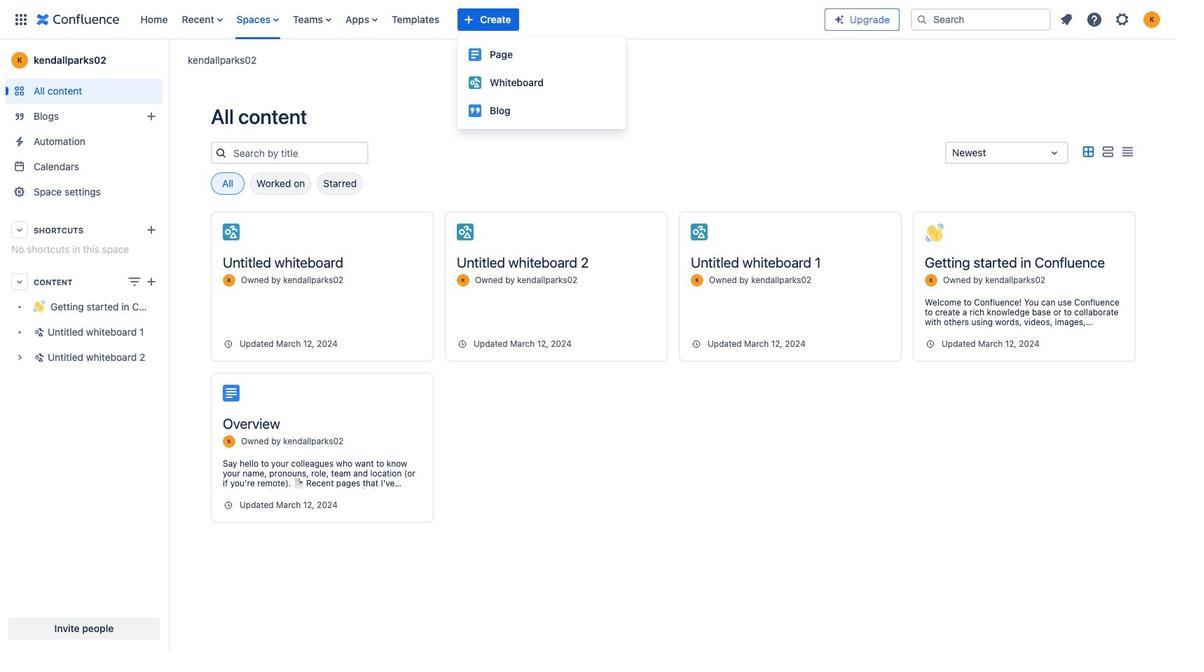 Task type: describe. For each thing, give the bounding box(es) containing it.
notification icon image
[[1059, 11, 1075, 28]]

your profile and preferences image
[[1144, 11, 1161, 28]]

Search field
[[911, 8, 1052, 30]]

global element
[[8, 0, 825, 39]]

create image
[[143, 273, 160, 290]]

help icon image
[[1087, 11, 1103, 28]]

settings icon image
[[1115, 11, 1131, 28]]

premium image
[[834, 14, 845, 25]]

list for premium image
[[1054, 7, 1169, 32]]

open image
[[1047, 144, 1063, 161]]

Search by title field
[[229, 143, 367, 163]]

tree inside space element
[[6, 294, 163, 370]]

search image
[[917, 14, 928, 25]]

page image
[[223, 385, 240, 402]]

change view image
[[126, 273, 143, 290]]

collapse sidebar image
[[153, 46, 184, 74]]

3 whiteboard image from the left
[[691, 224, 708, 240]]

:wave: image
[[926, 224, 944, 242]]



Task type: locate. For each thing, give the bounding box(es) containing it.
0 horizontal spatial list
[[134, 0, 825, 39]]

:wave: image
[[926, 224, 944, 242]]

whiteboard image
[[223, 224, 240, 240], [457, 224, 474, 240], [691, 224, 708, 240]]

appswitcher icon image
[[13, 11, 29, 28]]

create a blog image
[[143, 108, 160, 125]]

1 horizontal spatial whiteboard image
[[457, 224, 474, 240]]

profile picture image
[[223, 274, 236, 287], [457, 274, 470, 287], [691, 274, 704, 287], [925, 274, 938, 287], [223, 435, 236, 448]]

list image
[[1100, 143, 1117, 160]]

list for appswitcher icon
[[134, 0, 825, 39]]

None search field
[[911, 8, 1052, 30]]

None text field
[[953, 146, 955, 160]]

compact list image
[[1120, 143, 1136, 160]]

2 whiteboard image from the left
[[457, 224, 474, 240]]

group
[[458, 36, 626, 129]]

confluence image
[[36, 11, 120, 28], [36, 11, 120, 28]]

space element
[[0, 39, 168, 651]]

2 horizontal spatial whiteboard image
[[691, 224, 708, 240]]

list
[[134, 0, 825, 39], [1054, 7, 1169, 32]]

add shortcut image
[[143, 222, 160, 238]]

0 horizontal spatial whiteboard image
[[223, 224, 240, 240]]

tree
[[6, 294, 163, 370]]

banner
[[0, 0, 1178, 39]]

1 horizontal spatial list
[[1054, 7, 1169, 32]]

cards image
[[1080, 143, 1097, 160]]

1 whiteboard image from the left
[[223, 224, 240, 240]]



Task type: vqa. For each thing, say whether or not it's contained in the screenshot.
MORE CATEGORIES IMAGE
no



